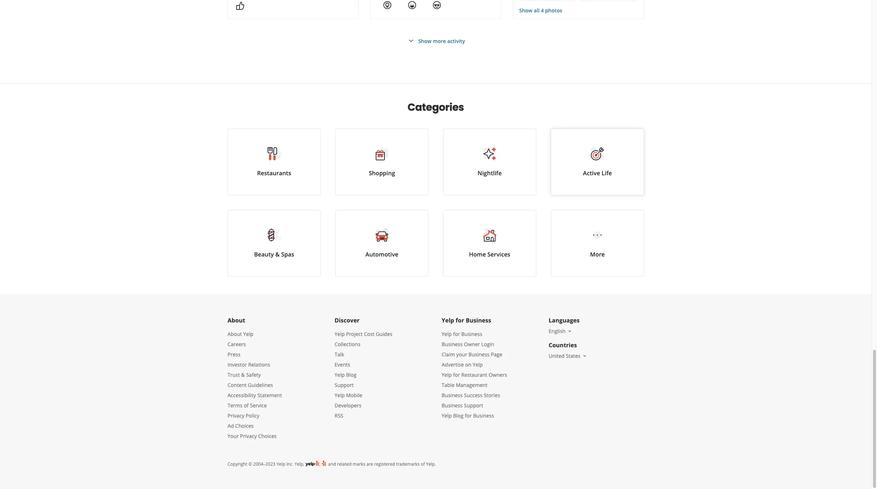Task type: vqa. For each thing, say whether or not it's contained in the screenshot.
Back to photos 'Button' at the top of page
no



Task type: locate. For each thing, give the bounding box(es) containing it.
like feed item image
[[236, 1, 245, 10]]

claim
[[442, 351, 455, 358]]

16 chevron down v2 image for countries
[[582, 353, 588, 359]]

inc.
[[287, 461, 294, 467]]

0 horizontal spatial of
[[244, 402, 249, 409]]

show
[[520, 7, 533, 14], [419, 37, 432, 44]]

show left all on the right of page
[[520, 7, 533, 14]]

1 vertical spatial about
[[228, 331, 242, 337]]

business support link
[[442, 402, 484, 409]]

nightlife
[[478, 169, 502, 177]]

yelp down support link
[[335, 392, 345, 399]]

business down table
[[442, 392, 463, 399]]

rss link
[[335, 412, 344, 419]]

1 vertical spatial 16 chevron down v2 image
[[582, 353, 588, 359]]

16 chevron down v2 image down languages
[[568, 328, 573, 334]]

rss
[[335, 412, 344, 419]]

yelp up table
[[442, 371, 452, 378]]

blog inside yelp project cost guides collections talk events yelp blog support yelp mobile developers rss
[[346, 371, 357, 378]]

yelp project cost guides collections talk events yelp blog support yelp mobile developers rss
[[335, 331, 393, 419]]

on
[[466, 361, 472, 368]]

business up owner at the bottom right of page
[[462, 331, 483, 337]]

active
[[584, 169, 601, 177]]

1 horizontal spatial blog
[[454, 412, 464, 419]]

owner
[[464, 341, 480, 348]]

about for about yelp careers press investor relations trust & safety content guidelines accessibility statement terms of service privacy policy ad choices your privacy choices
[[228, 331, 242, 337]]

privacy
[[228, 412, 245, 419], [240, 433, 257, 440]]

advertise on yelp link
[[442, 361, 483, 368]]

16 chevron down v2 image right states
[[582, 353, 588, 359]]

business down owner at the bottom right of page
[[469, 351, 490, 358]]

more link
[[551, 210, 645, 277]]

business
[[466, 316, 492, 324], [462, 331, 483, 337], [442, 341, 463, 348], [469, 351, 490, 358], [442, 392, 463, 399], [442, 402, 463, 409], [474, 412, 495, 419]]

developers link
[[335, 402, 362, 409]]

table management link
[[442, 382, 488, 389]]

english button
[[549, 328, 573, 335]]

0 vertical spatial about
[[228, 316, 245, 324]]

copyright © 2004–2023 yelp inc. yelp,
[[228, 461, 305, 467]]

terms of service link
[[228, 402, 267, 409]]

1 horizontal spatial &
[[276, 250, 280, 258]]

yelp up claim
[[442, 331, 452, 337]]

support inside yelp project cost guides collections talk events yelp blog support yelp mobile developers rss
[[335, 382, 354, 389]]

privacy down the terms
[[228, 412, 245, 419]]

16 chevron down v2 image
[[568, 328, 573, 334], [582, 353, 588, 359]]

1 vertical spatial choices
[[258, 433, 277, 440]]

languages
[[549, 316, 580, 324]]

yelp for restaurant owners link
[[442, 371, 508, 378]]

events link
[[335, 361, 351, 368]]

login
[[482, 341, 495, 348]]

of up privacy policy 'link'
[[244, 402, 249, 409]]

stories
[[484, 392, 501, 399]]

home services link
[[444, 210, 537, 277]]

yelp blog link
[[335, 371, 357, 378]]

claim your business page link
[[442, 351, 503, 358]]

0 horizontal spatial 16 chevron down v2 image
[[568, 328, 573, 334]]

& inside about yelp careers press investor relations trust & safety content guidelines accessibility statement terms of service privacy policy ad choices your privacy choices
[[241, 371, 245, 378]]

show inside button
[[419, 37, 432, 44]]

choices down privacy policy 'link'
[[235, 422, 254, 429]]

0 vertical spatial support
[[335, 382, 354, 389]]

&
[[276, 250, 280, 258], [241, 371, 245, 378]]

about up about yelp link
[[228, 316, 245, 324]]

photos
[[546, 7, 563, 14]]

statement
[[258, 392, 282, 399]]

0 vertical spatial blog
[[346, 371, 357, 378]]

developers
[[335, 402, 362, 409]]

cost
[[364, 331, 375, 337]]

yelp blog for business link
[[442, 412, 495, 419]]

0 vertical spatial 16 chevron down v2 image
[[568, 328, 573, 334]]

choices down policy
[[258, 433, 277, 440]]

marks
[[353, 461, 366, 467]]

your
[[457, 351, 468, 358]]

support link
[[335, 382, 354, 389]]

content
[[228, 382, 247, 389]]

24 useful v2 image
[[383, 1, 392, 9]]

0 vertical spatial privacy
[[228, 412, 245, 419]]

states
[[566, 352, 581, 359]]

1 about from the top
[[228, 316, 245, 324]]

of
[[244, 402, 249, 409], [421, 461, 425, 467]]

blog down 'business support' link
[[454, 412, 464, 419]]

1 horizontal spatial 16 chevron down v2 image
[[582, 353, 588, 359]]

1 vertical spatial blog
[[454, 412, 464, 419]]

safety
[[246, 371, 261, 378]]

2 about from the top
[[228, 331, 242, 337]]

yelp project cost guides link
[[335, 331, 393, 337]]

show more activity button
[[407, 36, 466, 45]]

blog up support link
[[346, 371, 357, 378]]

automotive
[[366, 250, 399, 258]]

for up yelp for business link
[[456, 316, 465, 324]]

& left the spas on the bottom of page
[[276, 250, 280, 258]]

1 horizontal spatial support
[[464, 402, 484, 409]]

nightlife link
[[444, 129, 537, 195]]

restaurant
[[462, 371, 488, 378]]

0 vertical spatial of
[[244, 402, 249, 409]]

0 horizontal spatial &
[[241, 371, 245, 378]]

0 vertical spatial choices
[[235, 422, 254, 429]]

24 funny v2 image
[[408, 1, 417, 9]]

english
[[549, 328, 566, 335]]

16 chevron down v2 image inside the english dropdown button
[[568, 328, 573, 334]]

show for show all 4 photos
[[520, 7, 533, 14]]

©
[[249, 461, 252, 467]]

0 horizontal spatial show
[[419, 37, 432, 44]]

more
[[591, 250, 605, 258]]

1 horizontal spatial choices
[[258, 433, 277, 440]]

about
[[228, 316, 245, 324], [228, 331, 242, 337]]

ad
[[228, 422, 234, 429]]

of left yelp.
[[421, 461, 425, 467]]

1 vertical spatial support
[[464, 402, 484, 409]]

16 chevron down v2 image inside united states dropdown button
[[582, 353, 588, 359]]

your privacy choices link
[[228, 433, 277, 440]]

guides
[[376, 331, 393, 337]]

0 horizontal spatial choices
[[235, 422, 254, 429]]

,
[[320, 461, 322, 467]]

0 vertical spatial show
[[520, 7, 533, 14]]

business success stories link
[[442, 392, 501, 399]]

support down success
[[464, 402, 484, 409]]

0 horizontal spatial support
[[335, 382, 354, 389]]

0 vertical spatial &
[[276, 250, 280, 258]]

support
[[335, 382, 354, 389], [464, 402, 484, 409]]

trademarks
[[397, 461, 420, 467]]

table
[[442, 382, 455, 389]]

1 vertical spatial &
[[241, 371, 245, 378]]

1 horizontal spatial of
[[421, 461, 425, 467]]

yelp up careers
[[243, 331, 254, 337]]

restaurants
[[257, 169, 291, 177]]

project
[[346, 331, 363, 337]]

yelp inside about yelp careers press investor relations trust & safety content guidelines accessibility statement terms of service privacy policy ad choices your privacy choices
[[243, 331, 254, 337]]

about inside about yelp careers press investor relations trust & safety content guidelines accessibility statement terms of service privacy policy ad choices your privacy choices
[[228, 331, 242, 337]]

show inside dropdown button
[[520, 7, 533, 14]]

united states
[[549, 352, 581, 359]]

support down yelp blog link
[[335, 382, 354, 389]]

beauty
[[254, 250, 274, 258]]

blog inside yelp for business business owner login claim your business page advertise on yelp yelp for restaurant owners table management business success stories business support yelp blog for business
[[454, 412, 464, 419]]

0 horizontal spatial blog
[[346, 371, 357, 378]]

1 horizontal spatial show
[[520, 7, 533, 14]]

discover
[[335, 316, 360, 324]]

and related marks are registered trademarks of yelp.
[[327, 461, 436, 467]]

about up careers
[[228, 331, 242, 337]]

content guidelines link
[[228, 382, 273, 389]]

business owner login link
[[442, 341, 495, 348]]

category navigation section navigation
[[220, 83, 652, 294]]

& right the trust
[[241, 371, 245, 378]]

related
[[337, 461, 352, 467]]

privacy down ad choices link
[[240, 433, 257, 440]]

business down stories
[[474, 412, 495, 419]]

yelp
[[442, 316, 455, 324], [243, 331, 254, 337], [335, 331, 345, 337], [442, 331, 452, 337], [473, 361, 483, 368], [335, 371, 345, 378], [442, 371, 452, 378], [335, 392, 345, 399], [442, 412, 452, 419], [277, 461, 286, 467]]

show right the 24 chevron down v2 "image"
[[419, 37, 432, 44]]

1 vertical spatial show
[[419, 37, 432, 44]]

yelp up yelp for business link
[[442, 316, 455, 324]]

talk link
[[335, 351, 345, 358]]

careers
[[228, 341, 246, 348]]

advertise
[[442, 361, 464, 368]]

1 vertical spatial of
[[421, 461, 425, 467]]



Task type: describe. For each thing, give the bounding box(es) containing it.
2004–2023
[[253, 461, 276, 467]]

mobile
[[346, 392, 363, 399]]

yelp for business
[[442, 316, 492, 324]]

are
[[367, 461, 373, 467]]

about yelp careers press investor relations trust & safety content guidelines accessibility statement terms of service privacy policy ad choices your privacy choices
[[228, 331, 282, 440]]

life
[[602, 169, 613, 177]]

show all 4 photos
[[520, 7, 563, 14]]

events
[[335, 361, 351, 368]]

automotive link
[[336, 210, 429, 277]]

trust
[[228, 371, 240, 378]]

yelp down 'business support' link
[[442, 412, 452, 419]]

& inside the category navigation section navigation
[[276, 250, 280, 258]]

active life
[[584, 169, 613, 177]]

support inside yelp for business business owner login claim your business page advertise on yelp yelp for restaurant owners table management business success stories business support yelp blog for business
[[464, 402, 484, 409]]

spas
[[281, 250, 294, 258]]

privacy policy link
[[228, 412, 260, 419]]

yelp.
[[426, 461, 436, 467]]

countries
[[549, 341, 578, 349]]

yelp burst image
[[322, 460, 327, 467]]

show for show more activity
[[419, 37, 432, 44]]

24 cool v2 image
[[433, 1, 442, 9]]

explore recent activity section section
[[222, 0, 651, 83]]

collections link
[[335, 341, 361, 348]]

of inside about yelp careers press investor relations trust & safety content guidelines accessibility statement terms of service privacy policy ad choices your privacy choices
[[244, 402, 249, 409]]

yelp for business business owner login claim your business page advertise on yelp yelp for restaurant owners table management business success stories business support yelp blog for business
[[442, 331, 508, 419]]

and
[[328, 461, 336, 467]]

activity
[[448, 37, 466, 44]]

beauty & spas
[[254, 250, 294, 258]]

about yelp link
[[228, 331, 254, 337]]

1 vertical spatial privacy
[[240, 433, 257, 440]]

guidelines
[[248, 382, 273, 389]]

policy
[[246, 412, 260, 419]]

terms
[[228, 402, 243, 409]]

investor
[[228, 361, 247, 368]]

active life link
[[551, 129, 645, 195]]

business up yelp blog for business link
[[442, 402, 463, 409]]

show all 4 photos button
[[520, 7, 563, 14]]

ad choices link
[[228, 422, 254, 429]]

restaurants link
[[228, 129, 321, 195]]

4
[[541, 7, 544, 14]]

show more activity
[[419, 37, 466, 44]]

trust & safety link
[[228, 371, 261, 378]]

owners
[[489, 371, 508, 378]]

for down 'business support' link
[[465, 412, 472, 419]]

yelp left inc.
[[277, 461, 286, 467]]

service
[[250, 402, 267, 409]]

16 chevron down v2 image for languages
[[568, 328, 573, 334]]

yelp down events link
[[335, 371, 345, 378]]

press
[[228, 351, 241, 358]]

yelp mobile link
[[335, 392, 363, 399]]

accessibility statement link
[[228, 392, 282, 399]]

investor relations link
[[228, 361, 270, 368]]

careers link
[[228, 341, 246, 348]]

yelp up collections link
[[335, 331, 345, 337]]

collections
[[335, 341, 361, 348]]

accessibility
[[228, 392, 256, 399]]

yelp logo image
[[306, 460, 320, 467]]

all
[[534, 7, 540, 14]]

categories
[[408, 100, 464, 114]]

more
[[433, 37, 446, 44]]

talk
[[335, 351, 345, 358]]

copyright
[[228, 461, 248, 467]]

registered
[[375, 461, 395, 467]]

24 chevron down v2 image
[[407, 36, 416, 45]]

for down the advertise
[[454, 371, 460, 378]]

for up business owner login link
[[454, 331, 460, 337]]

success
[[464, 392, 483, 399]]

united
[[549, 352, 565, 359]]

page
[[491, 351, 503, 358]]

shopping link
[[336, 129, 429, 195]]

shopping
[[369, 169, 395, 177]]

business up claim
[[442, 341, 463, 348]]

yelp,
[[295, 461, 305, 467]]

business up yelp for business link
[[466, 316, 492, 324]]

management
[[456, 382, 488, 389]]

relations
[[248, 361, 270, 368]]

yelp right on
[[473, 361, 483, 368]]

your
[[228, 433, 239, 440]]

about for about
[[228, 316, 245, 324]]

home
[[470, 250, 486, 258]]

beauty & spas link
[[228, 210, 321, 277]]



